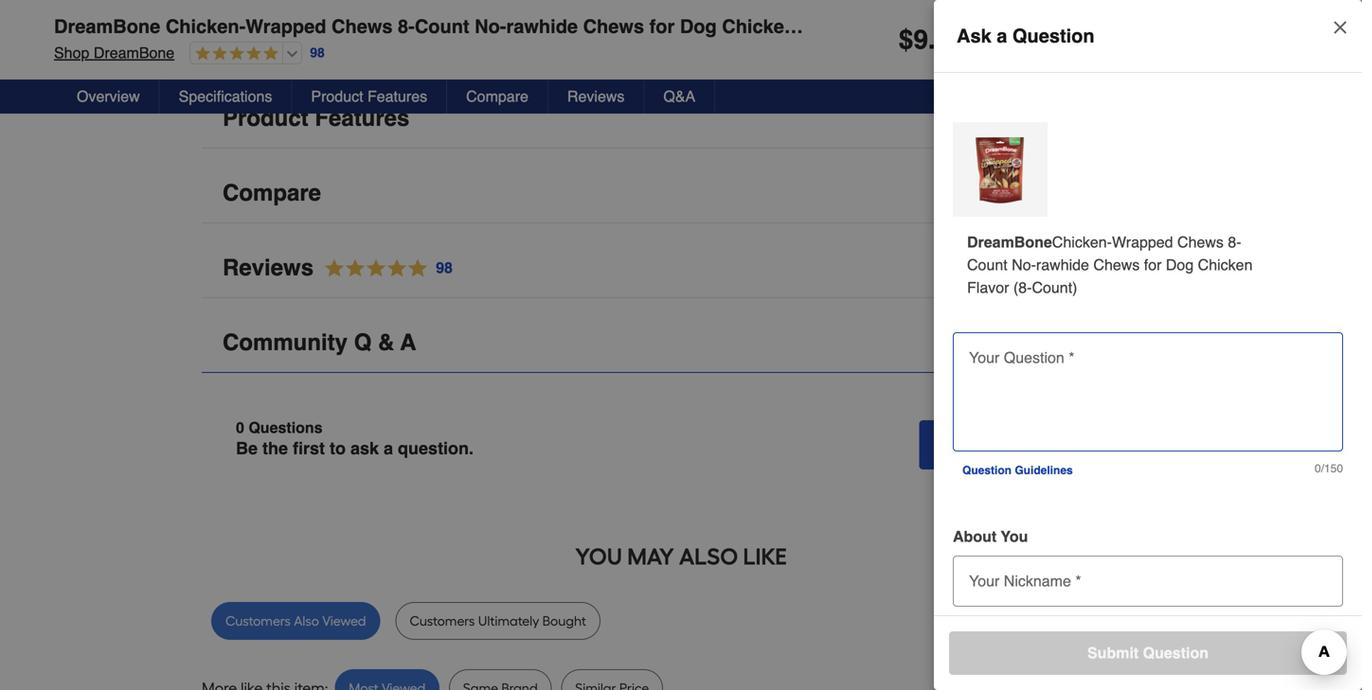 Task type: describe. For each thing, give the bounding box(es) containing it.
customers also viewed
[[226, 614, 366, 630]]

numbers
[[1161, 616, 1205, 629]]

chevron down image
[[1121, 259, 1140, 278]]

1 horizontal spatial 98
[[436, 259, 453, 277]]

wrapped inside chicken-wrapped chews 8- count no-rawhide chews for dog chicken flavor (8-count)
[[1113, 234, 1174, 251]]

characters
[[1044, 616, 1097, 629]]

1 horizontal spatial product
[[311, 88, 363, 105]]

$
[[899, 25, 914, 55]]

viewed
[[322, 614, 366, 630]]

ultimately
[[478, 614, 540, 630]]

shop
[[54, 44, 89, 62]]

0 vertical spatial 4.9 stars image
[[191, 45, 279, 63]]

ask a question inside button
[[968, 436, 1078, 454]]

only,
[[1208, 616, 1231, 629]]

/150
[[1322, 462, 1344, 476]]

q
[[354, 330, 372, 356]]

a inside ask a question button
[[1000, 436, 1009, 454]]

flavor inside chicken-wrapped chews 8- count no-rawhide chews for dog chicken flavor (8-count)
[[968, 279, 1010, 297]]

first
[[293, 439, 325, 459]]

customers for customers also viewed
[[226, 614, 291, 630]]

submit question button
[[950, 632, 1348, 676]]

count) inside chicken-wrapped chews 8- count no-rawhide chews for dog chicken flavor (8-count)
[[1032, 279, 1078, 297]]

0 horizontal spatial wrapped
[[246, 16, 326, 37]]

may
[[628, 543, 674, 571]]

ask
[[351, 439, 379, 459]]

0 horizontal spatial also
[[294, 614, 319, 630]]

1 vertical spatial specifications button
[[160, 80, 292, 114]]

no
[[1234, 616, 1247, 629]]

1 horizontal spatial also
[[679, 543, 738, 571]]

0 vertical spatial ask
[[957, 25, 992, 47]]

questions
[[249, 419, 323, 437]]

.
[[929, 25, 936, 55]]

chicken inside chicken-wrapped chews 8- count no-rawhide chews for dog chicken flavor (8-count)
[[1198, 256, 1253, 274]]

0 horizontal spatial chicken
[[722, 16, 796, 37]]

1 vertical spatial reviews
[[223, 255, 314, 281]]

submit question
[[1088, 645, 1209, 662]]

for inside chicken-wrapped chews 8- count no-rawhide chews for dog chicken flavor (8-count)
[[1145, 256, 1162, 274]]

must be 4 to 25 characters (letters and numbers only, no spaces).
[[963, 616, 1293, 629]]

no- inside chicken-wrapped chews 8- count no-rawhide chews for dog chicken flavor (8-count)
[[1012, 256, 1037, 274]]

chicken- inside chicken-wrapped chews 8- count no-rawhide chews for dog chicken flavor (8-count)
[[1053, 234, 1113, 251]]

chicken-wrapped chews 8- count no-rawhide chews for dog chicken flavor (8-count)
[[968, 234, 1253, 297]]

0 horizontal spatial count)
[[887, 16, 948, 37]]

9
[[914, 25, 929, 55]]

compare for top compare button
[[466, 88, 529, 105]]

customers ultimately bought
[[410, 614, 586, 630]]

question guidelines
[[963, 464, 1073, 478]]

0 horizontal spatial dog
[[680, 16, 717, 37]]

must
[[963, 616, 987, 629]]

0 horizontal spatial 8-
[[398, 16, 415, 37]]

dreambone image
[[961, 130, 1041, 209]]

&
[[378, 330, 395, 356]]



Task type: locate. For each thing, give the bounding box(es) containing it.
dreambone for dreambone chicken-wrapped chews 8-count no-rawhide chews for dog chicken flavor (8-count)
[[54, 16, 160, 37]]

1 vertical spatial 8-
[[1229, 234, 1242, 251]]

0 inside 0 questions be the first to ask a question.
[[236, 419, 244, 437]]

a up question guidelines
[[1000, 436, 1009, 454]]

question
[[1013, 25, 1095, 47], [1013, 436, 1078, 454], [963, 464, 1012, 478], [1144, 645, 1209, 662]]

overview button
[[58, 80, 160, 114]]

0 horizontal spatial 4.9 stars image
[[191, 45, 279, 63]]

overview
[[77, 88, 140, 105]]

1 horizontal spatial dog
[[1166, 256, 1194, 274]]

a
[[400, 330, 416, 356]]

also
[[679, 543, 738, 571], [294, 614, 319, 630]]

for
[[650, 16, 675, 37], [1145, 256, 1162, 274]]

0 vertical spatial flavor
[[801, 16, 858, 37]]

specifications button
[[202, 14, 1161, 74], [160, 80, 292, 114]]

1 horizontal spatial count
[[968, 256, 1008, 274]]

0 vertical spatial dreambone
[[54, 16, 160, 37]]

reviews up the community
[[223, 255, 314, 281]]

be
[[236, 439, 258, 459]]

dreambone for dreambone
[[968, 234, 1053, 251]]

dreambone
[[54, 16, 160, 37], [94, 44, 175, 62], [968, 234, 1053, 251]]

guidelines
[[1015, 464, 1073, 478]]

8- inside chicken-wrapped chews 8- count no-rawhide chews for dog chicken flavor (8-count)
[[1229, 234, 1242, 251]]

0 horizontal spatial for
[[650, 16, 675, 37]]

1 vertical spatial chicken-
[[1053, 234, 1113, 251]]

1 vertical spatial wrapped
[[1113, 234, 1174, 251]]

1 vertical spatial 4.9 stars image
[[314, 256, 454, 281]]

dreambone up the overview "button"
[[94, 44, 175, 62]]

0 horizontal spatial 0
[[236, 419, 244, 437]]

0 vertical spatial count)
[[887, 16, 948, 37]]

ask a question button
[[920, 421, 1127, 470]]

dreambone up the shop dreambone on the left
[[54, 16, 160, 37]]

0 for 0 /150
[[1315, 462, 1322, 476]]

0 horizontal spatial (8-
[[864, 16, 887, 37]]

None text field
[[961, 556, 1336, 598]]

the
[[263, 439, 288, 459]]

a inside 0 questions be the first to ask a question.
[[384, 439, 393, 459]]

ask right .
[[957, 25, 992, 47]]

rawhide inside chicken-wrapped chews 8- count no-rawhide chews for dog chicken flavor (8-count)
[[1037, 256, 1090, 274]]

0 vertical spatial ask a question
[[957, 25, 1095, 47]]

1 horizontal spatial 8-
[[1229, 234, 1242, 251]]

$ 9 . 98
[[899, 25, 966, 55]]

like
[[743, 543, 787, 571]]

you
[[1001, 528, 1029, 546], [575, 543, 623, 571]]

question inside button
[[1013, 436, 1078, 454]]

0 horizontal spatial 98
[[310, 45, 325, 60]]

question.
[[398, 439, 474, 459]]

1 vertical spatial for
[[1145, 256, 1162, 274]]

1 vertical spatial to
[[1016, 616, 1025, 629]]

ask a question
[[957, 25, 1095, 47], [968, 436, 1078, 454]]

you right about
[[1001, 528, 1029, 546]]

dreambone chicken-wrapped chews 8-count no-rawhide chews for dog chicken flavor (8-count)
[[54, 16, 948, 37]]

1 horizontal spatial chicken-
[[1053, 234, 1113, 251]]

0 vertical spatial compare
[[466, 88, 529, 105]]

1 vertical spatial specifications
[[179, 88, 272, 105]]

dog inside chicken-wrapped chews 8- count no-rawhide chews for dog chicken flavor (8-count)
[[1166, 256, 1194, 274]]

ask inside ask a question button
[[968, 436, 996, 454]]

product features
[[311, 88, 428, 105], [223, 105, 410, 131]]

2 horizontal spatial 98
[[936, 25, 966, 55]]

1 horizontal spatial customers
[[410, 614, 475, 630]]

1 vertical spatial (8-
[[1014, 279, 1032, 297]]

chicken-
[[166, 16, 246, 37], [1053, 234, 1113, 251]]

chicken
[[722, 16, 796, 37], [1198, 256, 1253, 274]]

to inside 0 questions be the first to ask a question.
[[330, 439, 346, 459]]

0 horizontal spatial product
[[223, 105, 309, 131]]

reviews
[[568, 88, 625, 105], [223, 255, 314, 281]]

1 horizontal spatial you
[[1001, 528, 1029, 546]]

1 horizontal spatial wrapped
[[1113, 234, 1174, 251]]

25
[[1029, 616, 1041, 629]]

1 horizontal spatial rawhide
[[1037, 256, 1090, 274]]

compare
[[466, 88, 529, 105], [223, 180, 321, 206]]

4
[[1006, 616, 1013, 629]]

0 vertical spatial (8-
[[864, 16, 887, 37]]

None text field
[[961, 359, 1336, 443]]

(8- inside chicken-wrapped chews 8- count no-rawhide chews for dog chicken flavor (8-count)
[[1014, 279, 1032, 297]]

features
[[368, 88, 428, 105], [315, 105, 410, 131]]

a
[[997, 25, 1008, 47], [1000, 436, 1009, 454], [384, 439, 393, 459]]

product features button
[[292, 80, 447, 114], [202, 89, 1161, 149]]

to
[[330, 439, 346, 459], [1016, 616, 1025, 629]]

0 /150
[[1315, 462, 1344, 476]]

for up q&a
[[650, 16, 675, 37]]

2 customers from the left
[[410, 614, 475, 630]]

also left like on the bottom right
[[679, 543, 738, 571]]

flavor
[[801, 16, 858, 37], [968, 279, 1010, 297]]

0 vertical spatial count
[[415, 16, 470, 37]]

dog
[[680, 16, 717, 37], [1166, 256, 1194, 274]]

to right 4
[[1016, 616, 1025, 629]]

0 vertical spatial to
[[330, 439, 346, 459]]

also left viewed
[[294, 614, 319, 630]]

ask a question up question guidelines
[[968, 436, 1078, 454]]

1 vertical spatial dog
[[1166, 256, 1194, 274]]

0 vertical spatial compare button
[[447, 80, 549, 114]]

1 vertical spatial rawhide
[[1037, 256, 1090, 274]]

compare for bottommost compare button
[[223, 180, 321, 206]]

rawhide up reviews button
[[506, 16, 578, 37]]

compare button
[[447, 80, 549, 114], [202, 164, 1161, 224]]

0 horizontal spatial chicken-
[[166, 16, 246, 37]]

dreambone down dreambone image
[[968, 234, 1053, 251]]

2 vertical spatial dreambone
[[968, 234, 1053, 251]]

1 customers from the left
[[226, 614, 291, 630]]

98
[[936, 25, 966, 55], [310, 45, 325, 60], [436, 259, 453, 277]]

count
[[415, 16, 470, 37], [968, 256, 1008, 274]]

no-
[[475, 16, 507, 37], [1012, 256, 1037, 274]]

0 vertical spatial also
[[679, 543, 738, 571]]

0 horizontal spatial you
[[575, 543, 623, 571]]

0 vertical spatial reviews
[[568, 88, 625, 105]]

(letters
[[1101, 616, 1135, 629]]

reviews left q&a
[[568, 88, 625, 105]]

1 vertical spatial compare button
[[202, 164, 1161, 224]]

0 horizontal spatial compare
[[223, 180, 321, 206]]

1 vertical spatial chicken
[[1198, 256, 1253, 274]]

1 horizontal spatial to
[[1016, 616, 1025, 629]]

0 vertical spatial for
[[650, 16, 675, 37]]

be
[[991, 616, 1003, 629]]

rawhide
[[506, 16, 578, 37], [1037, 256, 1090, 274]]

1 vertical spatial 0
[[1315, 462, 1322, 476]]

0 horizontal spatial flavor
[[801, 16, 858, 37]]

0 horizontal spatial rawhide
[[506, 16, 578, 37]]

0 horizontal spatial count
[[415, 16, 470, 37]]

0 vertical spatial specifications button
[[202, 14, 1161, 74]]

0 questions be the first to ask a question.
[[236, 419, 474, 459]]

customers left viewed
[[226, 614, 291, 630]]

product
[[311, 88, 363, 105], [223, 105, 309, 131]]

1 horizontal spatial count)
[[1032, 279, 1078, 297]]

about you
[[953, 528, 1029, 546]]

0 horizontal spatial reviews
[[223, 255, 314, 281]]

customers left ultimately
[[410, 614, 475, 630]]

0 horizontal spatial no-
[[475, 16, 507, 37]]

you may also like
[[575, 543, 787, 571]]

0 vertical spatial chicken
[[722, 16, 796, 37]]

customers for customers ultimately bought
[[410, 614, 475, 630]]

wrapped
[[246, 16, 326, 37], [1113, 234, 1174, 251]]

bought
[[543, 614, 586, 630]]

1 vertical spatial no-
[[1012, 256, 1037, 274]]

8-
[[398, 16, 415, 37], [1229, 234, 1242, 251]]

customers
[[226, 614, 291, 630], [410, 614, 475, 630]]

for right chevron down icon
[[1145, 256, 1162, 274]]

0 vertical spatial chicken-
[[166, 16, 246, 37]]

shop dreambone
[[54, 44, 175, 62]]

1 horizontal spatial no-
[[1012, 256, 1037, 274]]

community q & a
[[223, 330, 416, 356]]

chews
[[332, 16, 393, 37], [583, 16, 644, 37], [1178, 234, 1224, 251], [1094, 256, 1140, 274]]

ask
[[957, 25, 992, 47], [968, 436, 996, 454]]

1 vertical spatial compare
[[223, 180, 321, 206]]

1 vertical spatial count)
[[1032, 279, 1078, 297]]

submit
[[1088, 645, 1139, 662]]

0 vertical spatial dog
[[680, 16, 717, 37]]

0 vertical spatial rawhide
[[506, 16, 578, 37]]

community q & a button
[[202, 314, 1161, 373]]

and
[[1139, 616, 1158, 629]]

1 horizontal spatial 0
[[1315, 462, 1322, 476]]

spaces).
[[1250, 616, 1293, 629]]

1 horizontal spatial chicken
[[1198, 256, 1253, 274]]

1 vertical spatial dreambone
[[94, 44, 175, 62]]

0 vertical spatial 0
[[236, 419, 244, 437]]

0
[[236, 419, 244, 437], [1315, 462, 1322, 476]]

community
[[223, 330, 348, 356]]

1 vertical spatial also
[[294, 614, 319, 630]]

1 vertical spatial ask
[[968, 436, 996, 454]]

question guidelines button
[[953, 452, 1083, 490]]

0 vertical spatial wrapped
[[246, 16, 326, 37]]

1 horizontal spatial for
[[1145, 256, 1162, 274]]

q&a button
[[645, 80, 716, 114]]

q&a
[[664, 88, 696, 105]]

about
[[953, 528, 997, 546]]

rawhide left chevron down icon
[[1037, 256, 1090, 274]]

reviews button
[[549, 80, 645, 114]]

you left may
[[575, 543, 623, 571]]

dog right chevron down icon
[[1166, 256, 1194, 274]]

ask up question guidelines
[[968, 436, 996, 454]]

close image
[[1331, 18, 1350, 37]]

count inside chicken-wrapped chews 8- count no-rawhide chews for dog chicken flavor (8-count)
[[968, 256, 1008, 274]]

0 vertical spatial 8-
[[398, 16, 415, 37]]

dog up q&a
[[680, 16, 717, 37]]

1 horizontal spatial (8-
[[1014, 279, 1032, 297]]

1 horizontal spatial reviews
[[568, 88, 625, 105]]

1 horizontal spatial compare
[[466, 88, 529, 105]]

4.9 stars image
[[191, 45, 279, 63], [314, 256, 454, 281]]

1 horizontal spatial flavor
[[968, 279, 1010, 297]]

reviews inside button
[[568, 88, 625, 105]]

4.9 stars image containing 98
[[314, 256, 454, 281]]

0 for 0 questions be the first to ask a question.
[[236, 419, 244, 437]]

0 horizontal spatial to
[[330, 439, 346, 459]]

ask a question right .
[[957, 25, 1095, 47]]

0 horizontal spatial customers
[[226, 614, 291, 630]]

1 horizontal spatial 4.9 stars image
[[314, 256, 454, 281]]

0 vertical spatial specifications
[[223, 30, 377, 56]]

1 vertical spatial ask a question
[[968, 436, 1078, 454]]

0 vertical spatial no-
[[475, 16, 507, 37]]

to left ask
[[330, 439, 346, 459]]

(8-
[[864, 16, 887, 37], [1014, 279, 1032, 297]]

a right ask
[[384, 439, 393, 459]]

count)
[[887, 16, 948, 37], [1032, 279, 1078, 297]]

1 vertical spatial flavor
[[968, 279, 1010, 297]]

a right .
[[997, 25, 1008, 47]]

specifications
[[223, 30, 377, 56], [179, 88, 272, 105]]

1 vertical spatial count
[[968, 256, 1008, 274]]



Task type: vqa. For each thing, say whether or not it's contained in the screenshot.
LOWE'S HOME IMPROVEMENT CART ICON
no



